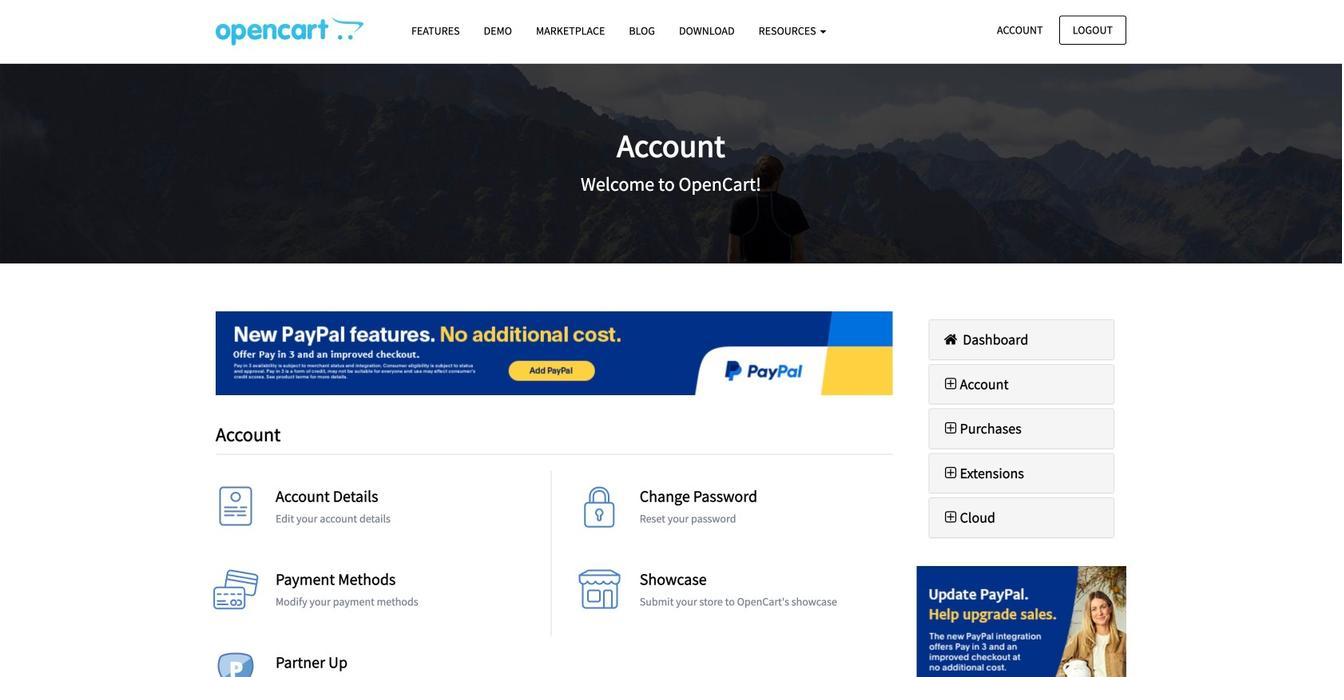 Task type: vqa. For each thing, say whether or not it's contained in the screenshot.
the topmost paypal "image"
yes



Task type: describe. For each thing, give the bounding box(es) containing it.
1 horizontal spatial paypal image
[[917, 566, 1127, 678]]

home image
[[942, 332, 960, 347]]

showcase image
[[576, 570, 624, 618]]

apply to become a partner image
[[212, 653, 260, 678]]

0 vertical spatial paypal image
[[216, 312, 893, 395]]

account image
[[212, 487, 260, 535]]

3 plus square o image from the top
[[942, 511, 960, 525]]



Task type: locate. For each thing, give the bounding box(es) containing it.
plus square o image up plus square o image
[[942, 422, 960, 436]]

2 plus square o image from the top
[[942, 422, 960, 436]]

2 vertical spatial plus square o image
[[942, 511, 960, 525]]

0 vertical spatial plus square o image
[[942, 377, 960, 391]]

payment methods image
[[212, 570, 260, 618]]

plus square o image down plus square o image
[[942, 511, 960, 525]]

1 vertical spatial paypal image
[[917, 566, 1127, 678]]

plus square o image
[[942, 466, 960, 480]]

plus square o image
[[942, 377, 960, 391], [942, 422, 960, 436], [942, 511, 960, 525]]

paypal image
[[216, 312, 893, 395], [917, 566, 1127, 678]]

1 vertical spatial plus square o image
[[942, 422, 960, 436]]

change password image
[[576, 487, 624, 535]]

opencart - your account image
[[216, 17, 364, 46]]

1 plus square o image from the top
[[942, 377, 960, 391]]

0 horizontal spatial paypal image
[[216, 312, 893, 395]]

plus square o image down the home image
[[942, 377, 960, 391]]



